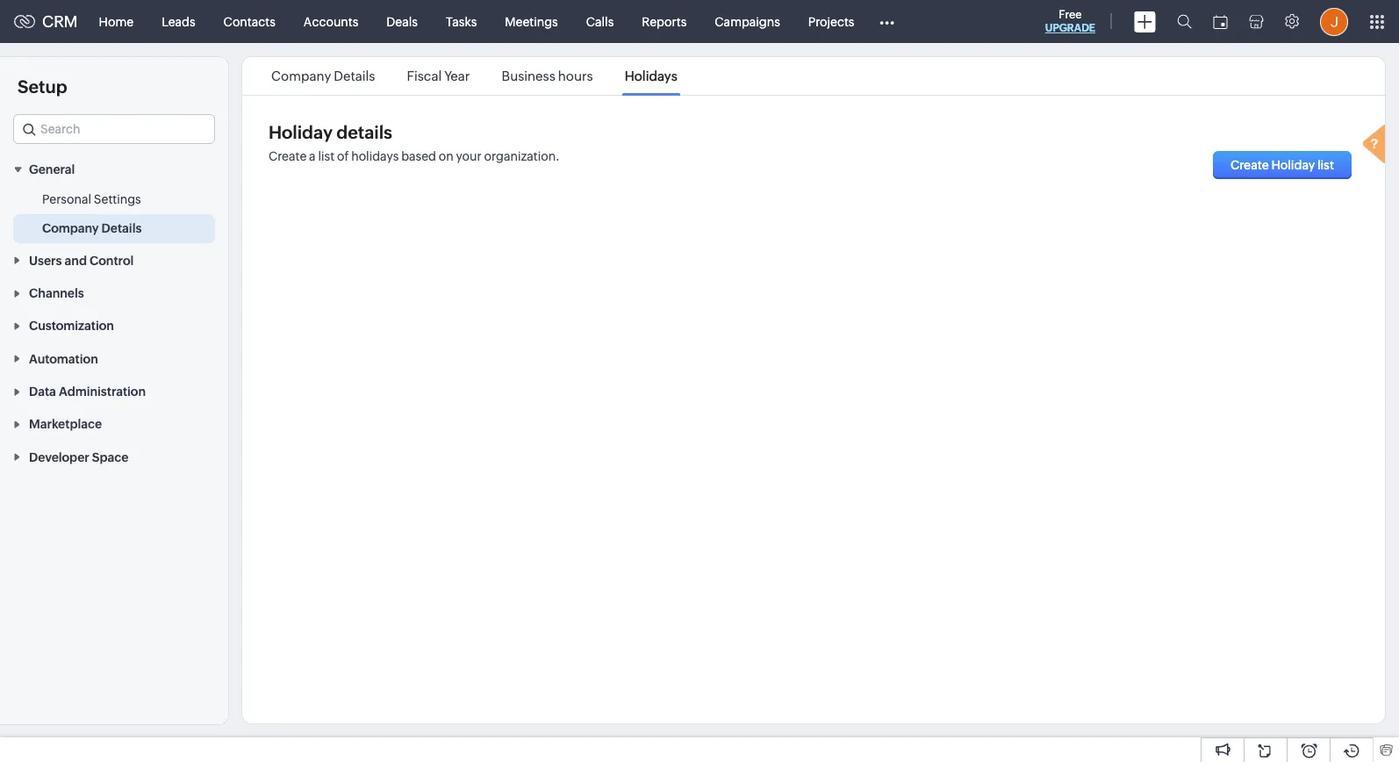 Task type: locate. For each thing, give the bounding box(es) containing it.
0 horizontal spatial company details
[[42, 222, 142, 236]]

list
[[255, 57, 693, 95]]

company details link down accounts
[[269, 68, 378, 83]]

projects
[[808, 14, 855, 29]]

details inside company details link
[[101, 222, 142, 236]]

list right a
[[318, 149, 335, 163]]

projects link
[[794, 0, 869, 43]]

details
[[337, 122, 392, 142]]

0 vertical spatial holiday
[[269, 122, 333, 142]]

fiscal year link
[[404, 68, 473, 83]]

0 vertical spatial company details
[[271, 68, 375, 83]]

space
[[92, 450, 129, 464]]

list
[[318, 149, 335, 163], [1318, 158, 1334, 172]]

calendar image
[[1213, 14, 1228, 29]]

developer space
[[29, 450, 129, 464]]

organization.
[[484, 149, 560, 163]]

0 horizontal spatial holiday
[[269, 122, 333, 142]]

company details
[[271, 68, 375, 83], [42, 222, 142, 236]]

channels button
[[0, 276, 228, 309]]

1 horizontal spatial details
[[334, 68, 375, 83]]

data administration
[[29, 385, 146, 399]]

holiday left help image on the right top of page
[[1272, 158, 1315, 172]]

company down personal
[[42, 222, 99, 236]]

0 horizontal spatial details
[[101, 222, 142, 236]]

users
[[29, 253, 62, 267]]

None field
[[13, 114, 215, 144]]

data administration button
[[0, 375, 228, 407]]

crm link
[[14, 12, 78, 31]]

0 vertical spatial details
[[334, 68, 375, 83]]

details
[[334, 68, 375, 83], [101, 222, 142, 236]]

Search text field
[[14, 115, 214, 143]]

1 horizontal spatial company details link
[[269, 68, 378, 83]]

holidays link
[[622, 68, 680, 83]]

users and control
[[29, 253, 134, 267]]

customization button
[[0, 309, 228, 342]]

automation button
[[0, 342, 228, 375]]

create menu element
[[1124, 0, 1167, 43]]

calls link
[[572, 0, 628, 43]]

list left help image on the right top of page
[[1318, 158, 1334, 172]]

personal settings link
[[42, 191, 141, 208]]

1 vertical spatial company
[[42, 222, 99, 236]]

company down accounts link
[[271, 68, 331, 83]]

automation
[[29, 352, 98, 366]]

0 horizontal spatial company details link
[[42, 220, 142, 237]]

list containing company details
[[255, 57, 693, 95]]

marketplace button
[[0, 407, 228, 440]]

1 vertical spatial company details link
[[42, 220, 142, 237]]

deals
[[387, 14, 418, 29]]

create holiday list button
[[1213, 151, 1352, 179]]

home link
[[85, 0, 148, 43]]

company details link down the personal settings
[[42, 220, 142, 237]]

company details down the personal settings
[[42, 222, 142, 236]]

company details link
[[269, 68, 378, 83], [42, 220, 142, 237]]

administration
[[59, 385, 146, 399]]

holiday up a
[[269, 122, 333, 142]]

of
[[337, 149, 349, 163]]

holiday
[[269, 122, 333, 142], [1272, 158, 1315, 172]]

reports
[[642, 14, 687, 29]]

1 horizontal spatial create
[[1231, 158, 1269, 172]]

personal settings
[[42, 193, 141, 207]]

1 vertical spatial company details
[[42, 222, 142, 236]]

settings
[[94, 193, 141, 207]]

setup
[[18, 76, 67, 97]]

general button
[[0, 153, 228, 186]]

company
[[271, 68, 331, 83], [42, 222, 99, 236]]

1 vertical spatial holiday
[[1272, 158, 1315, 172]]

1 vertical spatial details
[[101, 222, 142, 236]]

1 horizontal spatial company
[[271, 68, 331, 83]]

0 vertical spatial company
[[271, 68, 331, 83]]

1 horizontal spatial company details
[[271, 68, 375, 83]]

leads
[[162, 14, 195, 29]]

fiscal
[[407, 68, 442, 83]]

create menu image
[[1134, 11, 1156, 32]]

meetings link
[[491, 0, 572, 43]]

1 horizontal spatial list
[[1318, 158, 1334, 172]]

campaigns link
[[701, 0, 794, 43]]

0 vertical spatial company details link
[[269, 68, 378, 83]]

free upgrade
[[1045, 8, 1096, 34]]

holiday details
[[269, 122, 392, 142]]

free
[[1059, 8, 1082, 21]]

details up details
[[334, 68, 375, 83]]

based
[[401, 149, 436, 163]]

deals link
[[373, 0, 432, 43]]

company details down accounts
[[271, 68, 375, 83]]

1 horizontal spatial holiday
[[1272, 158, 1315, 172]]

details down "settings"
[[101, 222, 142, 236]]

company inside general region
[[42, 222, 99, 236]]

profile element
[[1310, 0, 1359, 43]]

data
[[29, 385, 56, 399]]

fiscal year
[[407, 68, 470, 83]]

0 horizontal spatial company
[[42, 222, 99, 236]]

tasks link
[[432, 0, 491, 43]]

holidays
[[351, 149, 399, 163]]

help image
[[1359, 122, 1394, 170]]

create
[[269, 149, 307, 163], [1231, 158, 1269, 172]]



Task type: vqa. For each thing, say whether or not it's contained in the screenshot.
mmm d, yyyy text field on the top
no



Task type: describe. For each thing, give the bounding box(es) containing it.
hours
[[558, 68, 593, 83]]

reports link
[[628, 0, 701, 43]]

home
[[99, 14, 134, 29]]

campaigns
[[715, 14, 780, 29]]

developer space button
[[0, 440, 228, 473]]

accounts link
[[290, 0, 373, 43]]

meetings
[[505, 14, 558, 29]]

search image
[[1177, 14, 1192, 29]]

general
[[29, 163, 75, 177]]

tasks
[[446, 14, 477, 29]]

contacts link
[[209, 0, 290, 43]]

0 horizontal spatial create
[[269, 149, 307, 163]]

business hours
[[502, 68, 593, 83]]

on
[[439, 149, 454, 163]]

a
[[309, 149, 316, 163]]

developer
[[29, 450, 89, 464]]

users and control button
[[0, 243, 228, 276]]

business hours link
[[499, 68, 596, 83]]

channels
[[29, 286, 84, 300]]

holidays
[[625, 68, 678, 83]]

general region
[[0, 186, 228, 243]]

and
[[65, 253, 87, 267]]

company details inside general region
[[42, 222, 142, 236]]

personal
[[42, 193, 91, 207]]

crm
[[42, 12, 78, 31]]

company details link inside general region
[[42, 220, 142, 237]]

contacts
[[224, 14, 276, 29]]

year
[[444, 68, 470, 83]]

upgrade
[[1045, 22, 1096, 34]]

calls
[[586, 14, 614, 29]]

your
[[456, 149, 482, 163]]

profile image
[[1320, 7, 1349, 36]]

Other Modules field
[[869, 7, 906, 36]]

customization
[[29, 319, 114, 333]]

search element
[[1167, 0, 1203, 43]]

business
[[502, 68, 556, 83]]

create a list of holidays based on your organization. create holiday list
[[269, 149, 1334, 172]]

accounts
[[304, 14, 358, 29]]

0 horizontal spatial list
[[318, 149, 335, 163]]

marketplace
[[29, 417, 102, 431]]

control
[[90, 253, 134, 267]]

holiday inside "create a list of holidays based on your organization. create holiday list"
[[1272, 158, 1315, 172]]

leads link
[[148, 0, 209, 43]]



